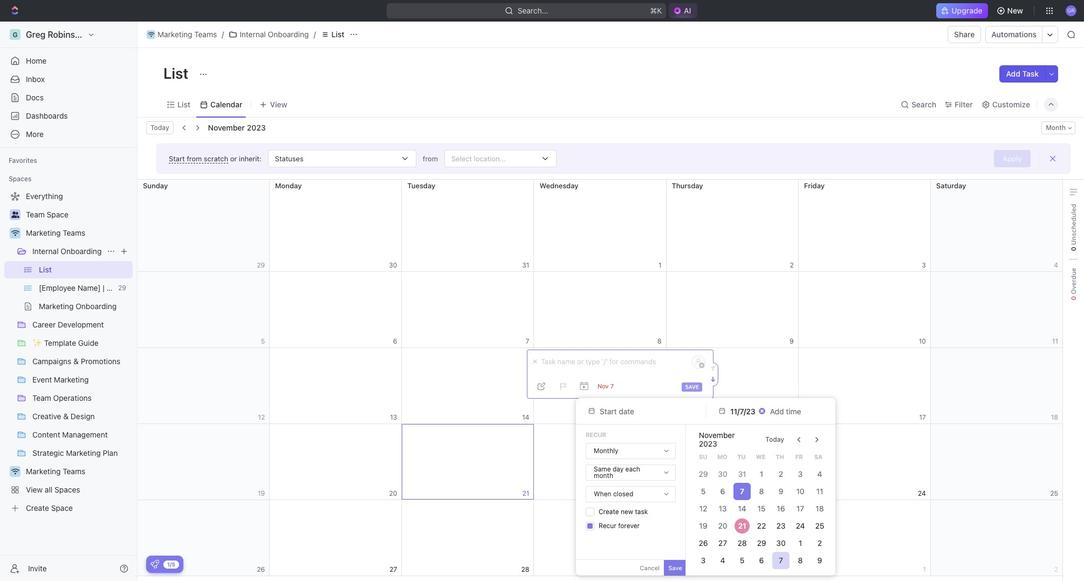 Task type: describe. For each thing, give the bounding box(es) containing it.
1 / from the left
[[222, 30, 224, 39]]

10
[[797, 487, 805, 496]]

Due date text field
[[731, 407, 757, 416]]

mo
[[718, 453, 728, 460]]

24 for sa
[[796, 521, 805, 531]]

same day each month button
[[587, 465, 676, 480]]

month
[[594, 472, 614, 480]]

customize
[[993, 100, 1031, 109]]

20
[[719, 521, 728, 531]]

0 horizontal spatial 7
[[740, 487, 745, 496]]

1 row from the top
[[138, 180, 1064, 272]]

onboarding checklist button element
[[151, 560, 159, 569]]

inbox link
[[4, 71, 133, 88]]

recur for recur
[[586, 431, 607, 438]]

internal onboarding inside sidebar navigation
[[32, 247, 102, 256]]

spaces
[[9, 175, 32, 183]]

22 for th
[[758, 521, 767, 531]]

1 horizontal spatial 4
[[818, 470, 823, 479]]

share button
[[948, 26, 982, 43]]

1 vertical spatial 5
[[740, 556, 745, 565]]

fr
[[796, 453, 803, 460]]

1 horizontal spatial internal onboarding link
[[226, 28, 312, 41]]

today for right today button
[[766, 436, 785, 444]]

cancel
[[640, 565, 660, 572]]

docs
[[26, 93, 44, 102]]

1/5
[[167, 561, 175, 568]]

scratch
[[204, 154, 228, 163]]

30 for friday
[[786, 565, 794, 573]]

2023
[[699, 439, 718, 449]]

recur for recur forever
[[599, 522, 617, 530]]

0 vertical spatial 1
[[760, 470, 764, 479]]

17
[[797, 504, 805, 513]]

row containing 21
[[138, 424, 1064, 500]]

16
[[777, 504, 786, 513]]

internal inside tree
[[32, 247, 59, 256]]

add task
[[1007, 69, 1040, 78]]

from
[[187, 154, 202, 163]]

0 horizontal spatial 2
[[779, 470, 784, 479]]

start from scratch or inherit:
[[169, 154, 262, 163]]

2 vertical spatial list
[[178, 100, 191, 109]]

task
[[636, 508, 648, 516]]

1 vertical spatial 9
[[818, 556, 823, 565]]

0 vertical spatial teams
[[194, 30, 217, 39]]

1 horizontal spatial 21
[[739, 521, 747, 531]]

0 vertical spatial internal onboarding
[[240, 30, 309, 39]]

monthly
[[594, 447, 619, 455]]

automations button
[[987, 26, 1043, 43]]

3 row from the top
[[138, 348, 1064, 424]]

marketing inside sidebar navigation
[[26, 228, 61, 237]]

0 vertical spatial list
[[332, 30, 345, 39]]

grid containing sunday
[[137, 180, 1064, 581]]

0 vertical spatial 8
[[760, 487, 764, 496]]

29 for th
[[757, 539, 767, 548]]

search
[[912, 100, 937, 109]]

search...
[[518, 6, 549, 15]]

tuesday
[[408, 181, 436, 190]]

0 for unscheduled
[[1070, 247, 1078, 251]]

forever
[[619, 522, 640, 530]]

18
[[816, 504, 824, 513]]

0 horizontal spatial 6
[[721, 487, 726, 496]]

same day each month
[[594, 465, 641, 480]]

1 vertical spatial 8
[[799, 556, 803, 565]]

thursday
[[672, 181, 704, 190]]

create new task
[[599, 508, 648, 516]]

invite
[[28, 564, 47, 573]]

row containing 26
[[138, 500, 1064, 576]]

automations
[[992, 30, 1037, 39]]

0 horizontal spatial 4
[[721, 556, 726, 565]]

1 vertical spatial list
[[164, 64, 192, 82]]

1 vertical spatial save
[[669, 565, 683, 572]]

tree inside sidebar navigation
[[4, 188, 133, 517]]

27 for tuesday
[[390, 565, 397, 573]]

add task button
[[1000, 65, 1046, 83]]

26 for monday
[[257, 565, 265, 573]]

new
[[621, 508, 634, 516]]

1 vertical spatial 7
[[779, 556, 784, 565]]

⌘k
[[651, 6, 662, 15]]

1 vertical spatial list link
[[175, 97, 191, 112]]

start from scratch link
[[169, 154, 228, 163]]

su
[[699, 453, 708, 460]]

1 horizontal spatial 3
[[799, 470, 803, 479]]

dashboards link
[[4, 107, 133, 125]]

0 vertical spatial list link
[[318, 28, 347, 41]]

15
[[758, 504, 766, 513]]

friday
[[805, 181, 825, 190]]

saturday
[[937, 181, 967, 190]]

sunday
[[143, 181, 168, 190]]

0 horizontal spatial today button
[[146, 121, 174, 134]]

create
[[599, 508, 619, 516]]

upgrade link
[[937, 3, 989, 18]]

21 inside row
[[523, 489, 530, 497]]

home link
[[4, 52, 133, 70]]

new
[[1008, 6, 1024, 15]]

11
[[817, 487, 824, 496]]

Start date text field
[[600, 407, 690, 416]]

search button
[[898, 97, 940, 112]]

calendar
[[210, 100, 243, 109]]

31
[[739, 470, 747, 479]]

docs link
[[4, 89, 133, 106]]

0 vertical spatial save
[[686, 384, 700, 390]]

25 for sa
[[816, 521, 825, 531]]

upgrade
[[952, 6, 983, 15]]

1 horizontal spatial today button
[[760, 431, 791, 449]]

november
[[699, 431, 735, 440]]

sa
[[815, 453, 823, 460]]

when
[[594, 490, 612, 498]]

monthly button
[[587, 444, 676, 459]]



Task type: vqa. For each thing, say whether or not it's contained in the screenshot.


Task type: locate. For each thing, give the bounding box(es) containing it.
2 vertical spatial 30
[[786, 565, 794, 573]]

2 down 18
[[818, 539, 823, 548]]

0 horizontal spatial 25
[[816, 521, 825, 531]]

0 horizontal spatial /
[[222, 30, 224, 39]]

1 horizontal spatial today
[[766, 436, 785, 444]]

1 horizontal spatial wifi image
[[148, 32, 155, 37]]

recur up monthly
[[586, 431, 607, 438]]

save
[[686, 384, 700, 390], [669, 565, 683, 572]]

0 horizontal spatial 28
[[522, 565, 530, 573]]

1 vertical spatial 24
[[796, 521, 805, 531]]

22
[[654, 489, 662, 497], [758, 521, 767, 531]]

0 vertical spatial onboarding
[[268, 30, 309, 39]]

30 for fr
[[777, 539, 786, 548]]

marketing teams inside sidebar navigation
[[26, 228, 85, 237]]

0 vertical spatial 7
[[740, 487, 745, 496]]

internal
[[240, 30, 266, 39], [32, 247, 59, 256]]

2 vertical spatial 29
[[654, 565, 662, 573]]

november 2023
[[699, 431, 735, 449]]

25
[[1051, 489, 1059, 497], [816, 521, 825, 531]]

1 horizontal spatial internal onboarding
[[240, 30, 309, 39]]

task
[[1023, 69, 1040, 78]]

tree
[[4, 188, 133, 517]]

1 vertical spatial today
[[766, 436, 785, 444]]

14
[[738, 504, 747, 513]]

onboarding
[[268, 30, 309, 39], [61, 247, 102, 256]]

22 down same day each month dropdown button
[[654, 489, 662, 497]]

teams inside sidebar navigation
[[63, 228, 85, 237]]

5 down 14 at the bottom right
[[740, 556, 745, 565]]

1 vertical spatial 4
[[721, 556, 726, 565]]

save up start date text box
[[686, 384, 700, 390]]

0 vertical spatial marketing teams
[[158, 30, 217, 39]]

6 up the 13
[[721, 487, 726, 496]]

th
[[776, 453, 785, 460]]

marketing teams
[[158, 30, 217, 39], [26, 228, 85, 237]]

1 horizontal spatial 27
[[719, 539, 728, 548]]

0 vertical spatial 26
[[699, 539, 708, 548]]

1 vertical spatial 6
[[760, 556, 764, 565]]

29 for thursday
[[654, 565, 662, 573]]

0 horizontal spatial marketing
[[26, 228, 61, 237]]

0 vertical spatial marketing teams link
[[144, 28, 220, 41]]

customize button
[[979, 97, 1034, 112]]

4 up 11
[[818, 470, 823, 479]]

recur down create
[[599, 522, 617, 530]]

1 horizontal spatial 2
[[818, 539, 823, 548]]

0 vertical spatial marketing
[[158, 30, 192, 39]]

0 vertical spatial 27
[[719, 539, 728, 548]]

0 horizontal spatial onboarding
[[61, 247, 102, 256]]

7 down 23
[[779, 556, 784, 565]]

27 inside row
[[390, 565, 397, 573]]

1 horizontal spatial 1
[[799, 539, 803, 548]]

22 down 15
[[758, 521, 767, 531]]

0 horizontal spatial 5
[[701, 487, 706, 496]]

when closed button
[[587, 487, 676, 502]]

9 down 18
[[818, 556, 823, 565]]

5 up 12
[[701, 487, 706, 496]]

list
[[332, 30, 345, 39], [164, 64, 192, 82], [178, 100, 191, 109]]

closed
[[614, 490, 634, 498]]

1 horizontal spatial marketing
[[158, 30, 192, 39]]

0 horizontal spatial 3
[[701, 556, 706, 565]]

1
[[760, 470, 764, 479], [799, 539, 803, 548]]

sidebar navigation
[[0, 22, 138, 581]]

or
[[230, 154, 237, 163]]

1 vertical spatial 26
[[257, 565, 265, 573]]

share
[[955, 30, 976, 39]]

marketing
[[158, 30, 192, 39], [26, 228, 61, 237]]

1 vertical spatial 29
[[757, 539, 767, 548]]

0 vertical spatial 30
[[718, 470, 728, 479]]

0 vertical spatial 9
[[779, 487, 784, 496]]

today button
[[146, 121, 174, 134], [760, 431, 791, 449]]

1 horizontal spatial 9
[[818, 556, 823, 565]]

day
[[613, 465, 624, 473]]

same
[[594, 465, 611, 473]]

add
[[1007, 69, 1021, 78]]

0 horizontal spatial save
[[669, 565, 683, 572]]

today
[[151, 124, 169, 132], [766, 436, 785, 444]]

Task na﻿me or type '/' for commands field
[[533, 357, 687, 367]]

overdue
[[1070, 268, 1078, 296]]

favorites
[[9, 157, 37, 165]]

25 inside row
[[1051, 489, 1059, 497]]

9 up 16
[[779, 487, 784, 496]]

21
[[523, 489, 530, 497], [739, 521, 747, 531]]

0 horizontal spatial marketing teams link
[[26, 225, 131, 242]]

0 horizontal spatial internal
[[32, 247, 59, 256]]

2
[[779, 470, 784, 479], [818, 539, 823, 548]]

wifi image
[[148, 32, 155, 37], [11, 230, 19, 236]]

1 horizontal spatial 6
[[760, 556, 764, 565]]

unscheduled
[[1070, 204, 1078, 247]]

0 vertical spatial 3
[[799, 470, 803, 479]]

tree containing marketing teams
[[4, 188, 133, 517]]

4 down 20
[[721, 556, 726, 565]]

0 horizontal spatial 1
[[760, 470, 764, 479]]

28 for wednesday
[[522, 565, 530, 573]]

1 horizontal spatial 22
[[758, 521, 767, 531]]

28
[[738, 539, 747, 548], [522, 565, 530, 573]]

3 up 10
[[799, 470, 803, 479]]

1 vertical spatial internal onboarding link
[[32, 243, 103, 260]]

0 horizontal spatial teams
[[63, 228, 85, 237]]

0 horizontal spatial internal onboarding
[[32, 247, 102, 256]]

24 for saturday
[[919, 489, 927, 497]]

0 vertical spatial 5
[[701, 487, 706, 496]]

30
[[718, 470, 728, 479], [777, 539, 786, 548], [786, 565, 794, 573]]

1 horizontal spatial 8
[[799, 556, 803, 565]]

1 horizontal spatial marketing teams link
[[144, 28, 220, 41]]

each
[[626, 465, 641, 473]]

9
[[779, 487, 784, 496], [818, 556, 823, 565]]

1 vertical spatial 27
[[390, 565, 397, 573]]

inbox
[[26, 74, 45, 84]]

4 row from the top
[[138, 424, 1064, 500]]

1 horizontal spatial 26
[[699, 539, 708, 548]]

marketing teams link
[[144, 28, 220, 41], [26, 225, 131, 242]]

1 horizontal spatial 29
[[699, 470, 708, 479]]

recur forever
[[599, 522, 640, 530]]

1 horizontal spatial 28
[[738, 539, 747, 548]]

0 horizontal spatial 26
[[257, 565, 265, 573]]

1 vertical spatial marketing
[[26, 228, 61, 237]]

19
[[700, 521, 708, 531]]

6
[[721, 487, 726, 496], [760, 556, 764, 565]]

0 vertical spatial 29
[[699, 470, 708, 479]]

onboarding checklist button image
[[151, 560, 159, 569]]

1 down 17
[[799, 539, 803, 548]]

wednesday
[[540, 181, 579, 190]]

8 up 15
[[760, 487, 764, 496]]

1 vertical spatial onboarding
[[61, 247, 102, 256]]

1 horizontal spatial teams
[[194, 30, 217, 39]]

8 down 17
[[799, 556, 803, 565]]

2 horizontal spatial 29
[[757, 539, 767, 548]]

22 for thursday
[[654, 489, 662, 497]]

internal onboarding link inside sidebar navigation
[[32, 243, 103, 260]]

wifi image inside sidebar navigation
[[11, 230, 19, 236]]

today button up 'th' at the right of page
[[760, 431, 791, 449]]

1 vertical spatial marketing teams link
[[26, 225, 131, 242]]

2 / from the left
[[314, 30, 316, 39]]

dashboards
[[26, 111, 68, 120]]

5 row from the top
[[138, 500, 1064, 576]]

today button up start
[[146, 121, 174, 134]]

1 0 from the top
[[1070, 247, 1078, 251]]

today up 'th' at the right of page
[[766, 436, 785, 444]]

today up start
[[151, 124, 169, 132]]

0 horizontal spatial 9
[[779, 487, 784, 496]]

1 vertical spatial internal onboarding
[[32, 247, 102, 256]]

0 vertical spatial internal
[[240, 30, 266, 39]]

inherit:
[[239, 154, 262, 163]]

1 vertical spatial 1
[[799, 539, 803, 548]]

5
[[701, 487, 706, 496], [740, 556, 745, 565]]

23
[[777, 521, 786, 531]]

1 horizontal spatial 7
[[779, 556, 784, 565]]

27
[[719, 539, 728, 548], [390, 565, 397, 573]]

internal onboarding link
[[226, 28, 312, 41], [32, 243, 103, 260]]

tu
[[738, 453, 746, 460]]

0 horizontal spatial 24
[[796, 521, 805, 531]]

1 horizontal spatial 25
[[1051, 489, 1059, 497]]

0 horizontal spatial today
[[151, 124, 169, 132]]

monday
[[275, 181, 302, 190]]

0 vertical spatial 22
[[654, 489, 662, 497]]

3 down 19
[[701, 556, 706, 565]]

28 for we
[[738, 539, 747, 548]]

0
[[1070, 247, 1078, 251], [1070, 296, 1078, 301]]

25 for saturday
[[1051, 489, 1059, 497]]

1 vertical spatial 28
[[522, 565, 530, 573]]

26 for mo
[[699, 539, 708, 548]]

0 vertical spatial today button
[[146, 121, 174, 134]]

0 horizontal spatial 21
[[523, 489, 530, 497]]

1 vertical spatial wifi image
[[11, 230, 19, 236]]

start
[[169, 154, 185, 163]]

0 horizontal spatial 8
[[760, 487, 764, 496]]

1 down we on the right of the page
[[760, 470, 764, 479]]

1 horizontal spatial 5
[[740, 556, 745, 565]]

new button
[[993, 2, 1030, 19]]

2 down 'th' at the right of page
[[779, 470, 784, 479]]

/
[[222, 30, 224, 39], [314, 30, 316, 39]]

27 for tu
[[719, 539, 728, 548]]

list link
[[318, 28, 347, 41], [175, 97, 191, 112]]

26 inside row
[[257, 565, 265, 573]]

0 vertical spatial wifi image
[[148, 32, 155, 37]]

0 horizontal spatial 29
[[654, 565, 662, 573]]

29
[[699, 470, 708, 479], [757, 539, 767, 548], [654, 565, 662, 573]]

1 vertical spatial 30
[[777, 539, 786, 548]]

1 vertical spatial 2
[[818, 539, 823, 548]]

3
[[799, 470, 803, 479], [701, 556, 706, 565]]

22 inside grid
[[654, 489, 662, 497]]

1 vertical spatial marketing teams
[[26, 228, 85, 237]]

save right cancel in the bottom right of the page
[[669, 565, 683, 572]]

favorites button
[[4, 154, 41, 167]]

24
[[919, 489, 927, 497], [796, 521, 805, 531]]

0 vertical spatial 21
[[523, 489, 530, 497]]

0 horizontal spatial list link
[[175, 97, 191, 112]]

1 vertical spatial internal
[[32, 247, 59, 256]]

0 vertical spatial 0
[[1070, 247, 1078, 251]]

12
[[700, 504, 708, 513]]

0 vertical spatial 24
[[919, 489, 927, 497]]

today for left today button
[[151, 124, 169, 132]]

1 horizontal spatial internal
[[240, 30, 266, 39]]

calendar link
[[208, 97, 243, 112]]

26
[[699, 539, 708, 548], [257, 565, 265, 573]]

0 for overdue
[[1070, 296, 1078, 301]]

13
[[719, 504, 727, 513]]

onboarding inside sidebar navigation
[[61, 247, 102, 256]]

7 down the 31
[[740, 487, 745, 496]]

Add time text field
[[771, 407, 803, 416]]

recur
[[586, 431, 607, 438], [599, 522, 617, 530]]

0 vertical spatial internal onboarding link
[[226, 28, 312, 41]]

6 down 15
[[760, 556, 764, 565]]

when closed
[[594, 490, 634, 498]]

24 inside row
[[919, 489, 927, 497]]

row
[[138, 180, 1064, 272], [138, 272, 1064, 348], [138, 348, 1064, 424], [138, 424, 1064, 500], [138, 500, 1064, 576]]

1 horizontal spatial 24
[[919, 489, 927, 497]]

0 vertical spatial 25
[[1051, 489, 1059, 497]]

2 row from the top
[[138, 272, 1064, 348]]

we
[[756, 453, 766, 460]]

0 vertical spatial 4
[[818, 470, 823, 479]]

2 0 from the top
[[1070, 296, 1078, 301]]

grid
[[137, 180, 1064, 581]]

home
[[26, 56, 47, 65]]



